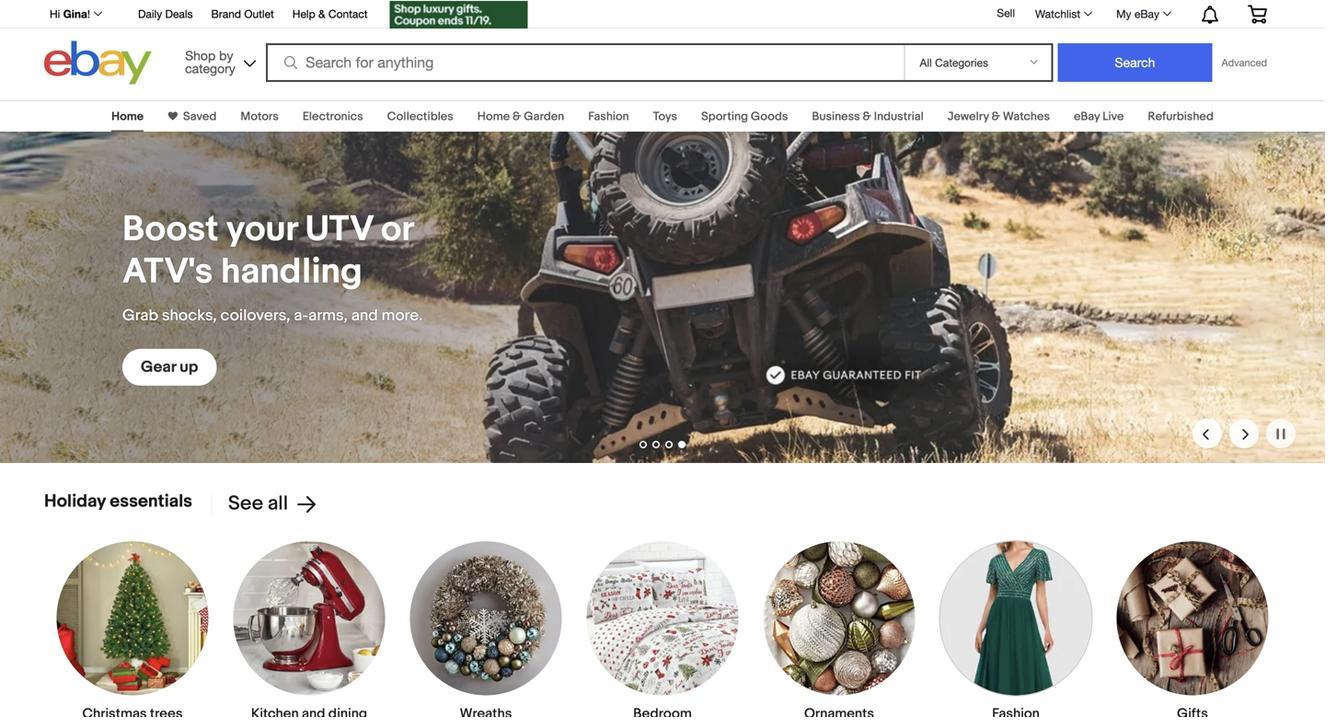 Task type: vqa. For each thing, say whether or not it's contained in the screenshot.
'Business & Industrial'
yes



Task type: locate. For each thing, give the bounding box(es) containing it.
daily deals link
[[138, 5, 193, 25]]

ebay right my
[[1135, 7, 1160, 20]]

my
[[1117, 7, 1132, 20]]

holiday essentials link
[[44, 491, 192, 512]]

boost
[[122, 209, 219, 251]]

hi
[[50, 7, 60, 20]]

home & garden link
[[478, 110, 565, 124]]

daily
[[138, 7, 162, 20]]

1 horizontal spatial home
[[478, 110, 510, 124]]

home for home
[[111, 110, 144, 124]]

a-
[[294, 306, 309, 325]]

home
[[111, 110, 144, 124], [478, 110, 510, 124]]

atv's
[[122, 251, 213, 294]]

0 horizontal spatial ebay
[[1074, 110, 1100, 124]]

None submit
[[1058, 43, 1213, 82]]

boost your utv or atv's handling
[[122, 209, 413, 294]]

!
[[87, 7, 90, 20]]

arms,
[[309, 306, 348, 325]]

my ebay link
[[1107, 3, 1180, 25]]

see all
[[228, 492, 288, 516]]

ebay
[[1135, 7, 1160, 20], [1074, 110, 1100, 124]]

jewelry & watches
[[948, 110, 1050, 124]]

business & industrial link
[[812, 110, 924, 124]]

gina
[[63, 7, 87, 20]]

& right help
[[319, 7, 326, 20]]

&
[[319, 7, 326, 20], [513, 110, 521, 124], [863, 110, 872, 124], [992, 110, 1001, 124]]

& left garden
[[513, 110, 521, 124]]

none submit inside the shop by category banner
[[1058, 43, 1213, 82]]

ebay inside account navigation
[[1135, 7, 1160, 20]]

shocks,
[[162, 306, 217, 325]]

home left saved link
[[111, 110, 144, 124]]

account navigation
[[40, 0, 1282, 31]]

& right business at the right top
[[863, 110, 872, 124]]

contact
[[329, 7, 368, 20]]

help
[[293, 7, 315, 20]]

refurbished
[[1148, 110, 1214, 124]]

& right jewelry
[[992, 110, 1001, 124]]

ebay left live
[[1074, 110, 1100, 124]]

by
[[219, 48, 233, 63]]

1 home from the left
[[111, 110, 144, 124]]

daily deals
[[138, 7, 193, 20]]

your
[[227, 209, 297, 251]]

shop by category button
[[177, 41, 260, 81]]

fashion
[[588, 110, 629, 124]]

& inside 'link'
[[319, 7, 326, 20]]

toys link
[[653, 110, 678, 124]]

1 horizontal spatial ebay
[[1135, 7, 1160, 20]]

electronics
[[303, 110, 363, 124]]

your shopping cart image
[[1247, 5, 1269, 23]]

watchlist link
[[1026, 3, 1101, 25]]

my ebay
[[1117, 7, 1160, 20]]

home left garden
[[478, 110, 510, 124]]

help & contact link
[[293, 5, 368, 25]]

holiday
[[44, 491, 106, 512]]

watchlist
[[1036, 7, 1081, 20]]

outlet
[[244, 7, 274, 20]]

home & garden
[[478, 110, 565, 124]]

2 home from the left
[[478, 110, 510, 124]]

help & contact
[[293, 7, 368, 20]]

Search for anything text field
[[269, 45, 901, 80]]

ebay live
[[1074, 110, 1124, 124]]

brand outlet
[[211, 7, 274, 20]]

saved link
[[178, 110, 217, 124]]

and
[[351, 306, 378, 325]]

coilovers,
[[221, 306, 290, 325]]

0 vertical spatial ebay
[[1135, 7, 1160, 20]]

0 horizontal spatial home
[[111, 110, 144, 124]]

collectibles
[[387, 110, 454, 124]]

all
[[268, 492, 288, 516]]

grab shocks, coilovers, a-arms, and more.
[[122, 306, 423, 325]]

shop
[[185, 48, 216, 63]]

fashion link
[[588, 110, 629, 124]]

gear
[[141, 358, 176, 377]]

goods
[[751, 110, 788, 124]]

jewelry & watches link
[[948, 110, 1050, 124]]



Task type: describe. For each thing, give the bounding box(es) containing it.
& for help
[[319, 7, 326, 20]]

deals
[[165, 7, 193, 20]]

electronics link
[[303, 110, 363, 124]]

sporting goods
[[702, 110, 788, 124]]

watches
[[1003, 110, 1050, 124]]

gear up
[[141, 358, 198, 377]]

garden
[[524, 110, 565, 124]]

sporting
[[702, 110, 748, 124]]

business & industrial
[[812, 110, 924, 124]]

boost your utv or atv's handling link
[[122, 209, 499, 294]]

up
[[180, 358, 198, 377]]

brand
[[211, 7, 241, 20]]

motors link
[[241, 110, 279, 124]]

grab
[[122, 306, 158, 325]]

toys
[[653, 110, 678, 124]]

handling
[[221, 251, 362, 294]]

sporting goods link
[[702, 110, 788, 124]]

see all link
[[211, 492, 318, 516]]

motors
[[241, 110, 279, 124]]

jewelry
[[948, 110, 990, 124]]

utv
[[305, 209, 373, 251]]

more.
[[382, 306, 423, 325]]

essentials
[[110, 491, 192, 512]]

advanced
[[1222, 57, 1268, 69]]

business
[[812, 110, 861, 124]]

& for jewelry
[[992, 110, 1001, 124]]

see
[[228, 492, 263, 516]]

ebay live link
[[1074, 110, 1124, 124]]

home for home & garden
[[478, 110, 510, 124]]

sell
[[997, 7, 1015, 19]]

refurbished link
[[1148, 110, 1214, 124]]

live
[[1103, 110, 1124, 124]]

holiday essentials
[[44, 491, 192, 512]]

& for business
[[863, 110, 872, 124]]

saved
[[183, 110, 217, 124]]

industrial
[[874, 110, 924, 124]]

get the coupon image
[[390, 1, 528, 29]]

collectibles link
[[387, 110, 454, 124]]

hi gina !
[[50, 7, 90, 20]]

or
[[381, 209, 413, 251]]

shop by category
[[185, 48, 235, 76]]

& for home
[[513, 110, 521, 124]]

1 vertical spatial ebay
[[1074, 110, 1100, 124]]

sell link
[[989, 7, 1024, 19]]

category
[[185, 61, 235, 76]]

shop by category banner
[[40, 0, 1282, 89]]

advanced link
[[1213, 44, 1277, 81]]

gear up link
[[122, 349, 217, 386]]

brand outlet link
[[211, 5, 274, 25]]



